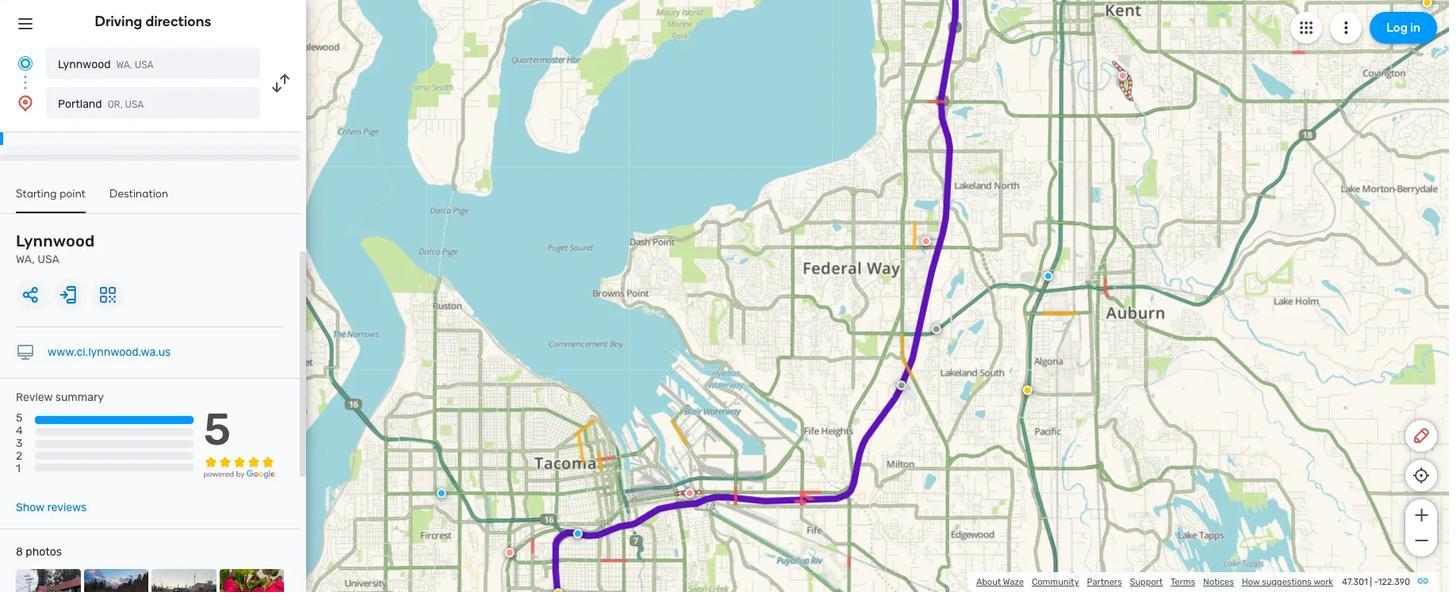 Task type: describe. For each thing, give the bounding box(es) containing it.
usa inside portland or, usa
[[125, 99, 144, 110]]

suggestions
[[1262, 577, 1312, 588]]

2
[[16, 450, 22, 463]]

image 4 of lynnwood, lynnwood image
[[219, 570, 284, 592]]

0 horizontal spatial road closed image
[[685, 489, 694, 498]]

image 3 of lynnwood, lynnwood image
[[151, 570, 216, 592]]

zoom out image
[[1411, 531, 1431, 550]]

5 for 5
[[204, 404, 231, 456]]

miles
[[71, 121, 100, 132]]

|
[[1370, 577, 1372, 588]]

or,
[[108, 99, 123, 110]]

47.301
[[1342, 577, 1368, 588]]

about waze community partners support terms notices how suggestions work
[[976, 577, 1333, 588]]

starting point
[[16, 187, 86, 201]]

www.ci.lynnwood.wa.us
[[48, 346, 171, 359]]

about waze link
[[976, 577, 1024, 588]]

1 vertical spatial road closed image
[[505, 548, 514, 558]]

1 vertical spatial lynnwood wa, usa
[[16, 232, 95, 266]]

1 vertical spatial hazard image
[[553, 589, 563, 592]]

directions
[[146, 13, 211, 30]]

1 horizontal spatial road closed image
[[1118, 71, 1128, 80]]

0 vertical spatial hazard image
[[1023, 386, 1032, 395]]

pencil image
[[1412, 427, 1431, 446]]

reviews
[[47, 501, 87, 515]]

8
[[16, 546, 23, 559]]

show reviews
[[16, 501, 87, 515]]

destination
[[109, 187, 168, 201]]

how
[[1242, 577, 1260, 588]]

notices link
[[1203, 577, 1234, 588]]

current location image
[[16, 54, 35, 73]]

partners
[[1087, 577, 1122, 588]]

-
[[1374, 577, 1378, 588]]

portland
[[58, 98, 102, 111]]

about
[[976, 577, 1001, 588]]

notices
[[1203, 577, 1234, 588]]

review
[[16, 391, 53, 404]]

190.1
[[44, 121, 68, 132]]

terms link
[[1171, 577, 1195, 588]]

190.1 miles
[[44, 121, 100, 132]]

image 2 of lynnwood, lynnwood image
[[84, 570, 148, 592]]



Task type: locate. For each thing, give the bounding box(es) containing it.
1 vertical spatial usa
[[125, 99, 144, 110]]

destination button
[[109, 187, 168, 212]]

lynnwood wa, usa up portland or, usa
[[58, 58, 154, 71]]

point
[[60, 187, 86, 201]]

122.390
[[1378, 577, 1410, 588]]

road closed image
[[1118, 71, 1128, 80], [505, 548, 514, 558]]

4
[[16, 424, 23, 438]]

0 vertical spatial road closed image
[[921, 237, 931, 246]]

1 vertical spatial police image
[[437, 489, 446, 498]]

summary
[[55, 391, 104, 404]]

photos
[[26, 546, 62, 559]]

2 horizontal spatial police image
[[1043, 272, 1053, 281]]

waze
[[1003, 577, 1024, 588]]

5
[[204, 404, 231, 456], [16, 412, 22, 425]]

road closed image
[[921, 237, 931, 246], [685, 489, 694, 498]]

5 for 5 4 3 2 1
[[16, 412, 22, 425]]

1 horizontal spatial police image
[[573, 529, 583, 539]]

wa, up "or,"
[[116, 59, 132, 71]]

0 horizontal spatial hazard image
[[553, 589, 563, 592]]

0 horizontal spatial road closed image
[[505, 548, 514, 558]]

0 vertical spatial usa
[[135, 59, 154, 71]]

community link
[[1032, 577, 1079, 588]]

zoom in image
[[1411, 506, 1431, 525]]

accident image
[[897, 381, 906, 390]]

2 vertical spatial police image
[[573, 529, 583, 539]]

portland or, usa
[[58, 98, 144, 111]]

8 photos
[[16, 546, 62, 559]]

work
[[1314, 577, 1333, 588]]

0 vertical spatial wa,
[[116, 59, 132, 71]]

lynnwood down starting point button
[[16, 232, 95, 251]]

support link
[[1130, 577, 1163, 588]]

wa, down starting point button
[[16, 253, 35, 266]]

show
[[16, 501, 44, 515]]

0 vertical spatial road closed image
[[1118, 71, 1128, 80]]

47.301 | -122.390
[[1342, 577, 1410, 588]]

3
[[16, 437, 23, 451]]

lynnwood
[[58, 58, 111, 71], [16, 232, 95, 251]]

accident image
[[932, 325, 941, 334]]

terms
[[1171, 577, 1195, 588]]

usa down starting point button
[[37, 253, 59, 266]]

0 vertical spatial lynnwood
[[58, 58, 111, 71]]

1 vertical spatial road closed image
[[685, 489, 694, 498]]

1 horizontal spatial 5
[[204, 404, 231, 456]]

1 vertical spatial wa,
[[16, 253, 35, 266]]

usa
[[135, 59, 154, 71], [125, 99, 144, 110], [37, 253, 59, 266]]

1 vertical spatial lynnwood
[[16, 232, 95, 251]]

link image
[[1417, 575, 1429, 588]]

lynnwood wa, usa down starting point button
[[16, 232, 95, 266]]

lynnwood up portland
[[58, 58, 111, 71]]

usa down driving directions
[[135, 59, 154, 71]]

1 horizontal spatial hazard image
[[1023, 386, 1032, 395]]

image 1 of lynnwood, lynnwood image
[[16, 570, 81, 592]]

starting
[[16, 187, 57, 201]]

0 horizontal spatial 5
[[16, 412, 22, 425]]

driving directions
[[95, 13, 211, 30]]

hazard image
[[1023, 386, 1032, 395], [553, 589, 563, 592]]

0 horizontal spatial police image
[[437, 489, 446, 498]]

location image
[[16, 94, 35, 113]]

review summary
[[16, 391, 104, 404]]

partners link
[[1087, 577, 1122, 588]]

support
[[1130, 577, 1163, 588]]

5 inside 5 4 3 2 1
[[16, 412, 22, 425]]

www.ci.lynnwood.wa.us link
[[48, 346, 171, 359]]

1
[[16, 463, 21, 476]]

lynnwood wa, usa
[[58, 58, 154, 71], [16, 232, 95, 266]]

1 horizontal spatial road closed image
[[921, 237, 931, 246]]

driving
[[95, 13, 142, 30]]

usa right "or,"
[[125, 99, 144, 110]]

0 vertical spatial police image
[[1043, 272, 1053, 281]]

computer image
[[16, 343, 35, 362]]

community
[[1032, 577, 1079, 588]]

1 horizontal spatial wa,
[[116, 59, 132, 71]]

police image
[[1043, 272, 1053, 281], [437, 489, 446, 498], [573, 529, 583, 539]]

starting point button
[[16, 187, 86, 213]]

0 vertical spatial lynnwood wa, usa
[[58, 58, 154, 71]]

how suggestions work link
[[1242, 577, 1333, 588]]

2 vertical spatial usa
[[37, 253, 59, 266]]

0 horizontal spatial wa,
[[16, 253, 35, 266]]

5 4 3 2 1
[[16, 412, 23, 476]]

wa,
[[116, 59, 132, 71], [16, 253, 35, 266]]



Task type: vqa. For each thing, say whether or not it's contained in the screenshot.
How suggestions work link
yes



